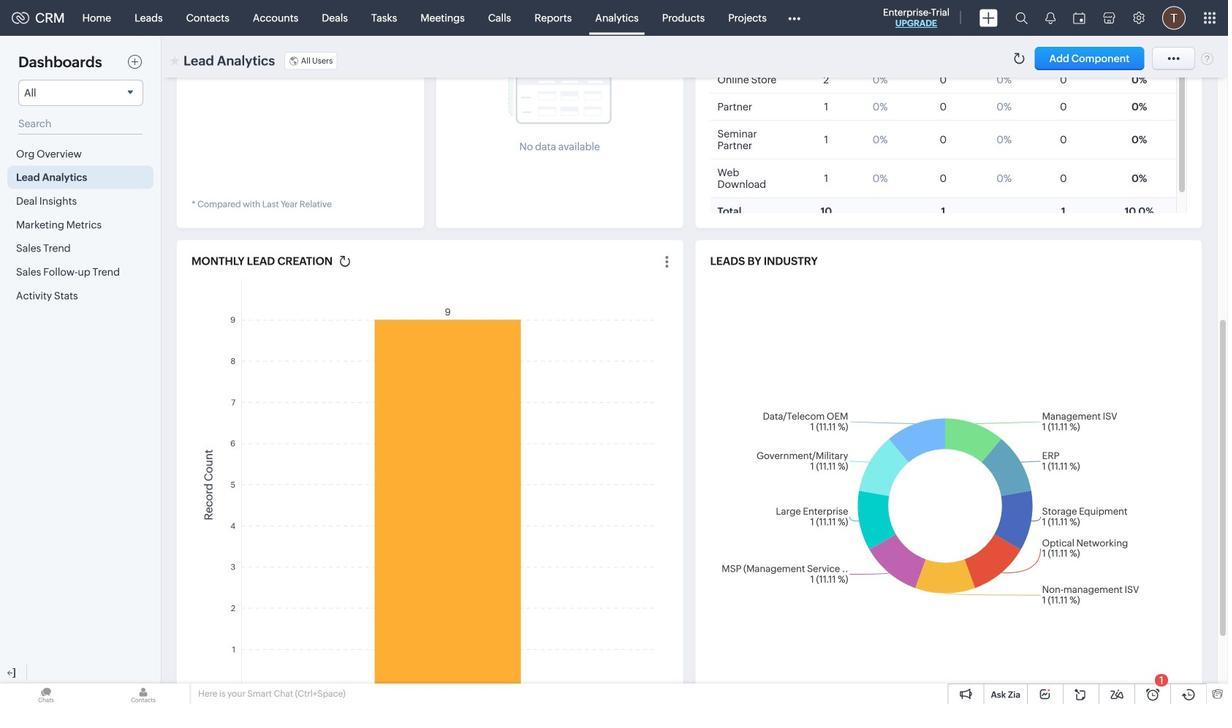 Task type: vqa. For each thing, say whether or not it's contained in the screenshot.
Channels image
no



Task type: describe. For each thing, give the bounding box(es) containing it.
logo image
[[12, 12, 29, 24]]

Search text field
[[18, 113, 143, 135]]

create menu image
[[980, 9, 998, 27]]

help image
[[1201, 52, 1214, 65]]

chats image
[[0, 684, 92, 704]]

profile image
[[1162, 6, 1186, 30]]

Other Modules field
[[779, 6, 810, 30]]



Task type: locate. For each thing, give the bounding box(es) containing it.
None button
[[1035, 47, 1144, 70]]

None field
[[18, 80, 143, 106]]

signals element
[[1037, 0, 1064, 36]]

create menu element
[[971, 0, 1007, 35]]

profile element
[[1154, 0, 1195, 35]]

search element
[[1007, 0, 1037, 36]]

contacts image
[[97, 684, 189, 704]]

signals image
[[1045, 12, 1056, 24]]

calendar image
[[1073, 12, 1086, 24]]

search image
[[1015, 12, 1028, 24]]



